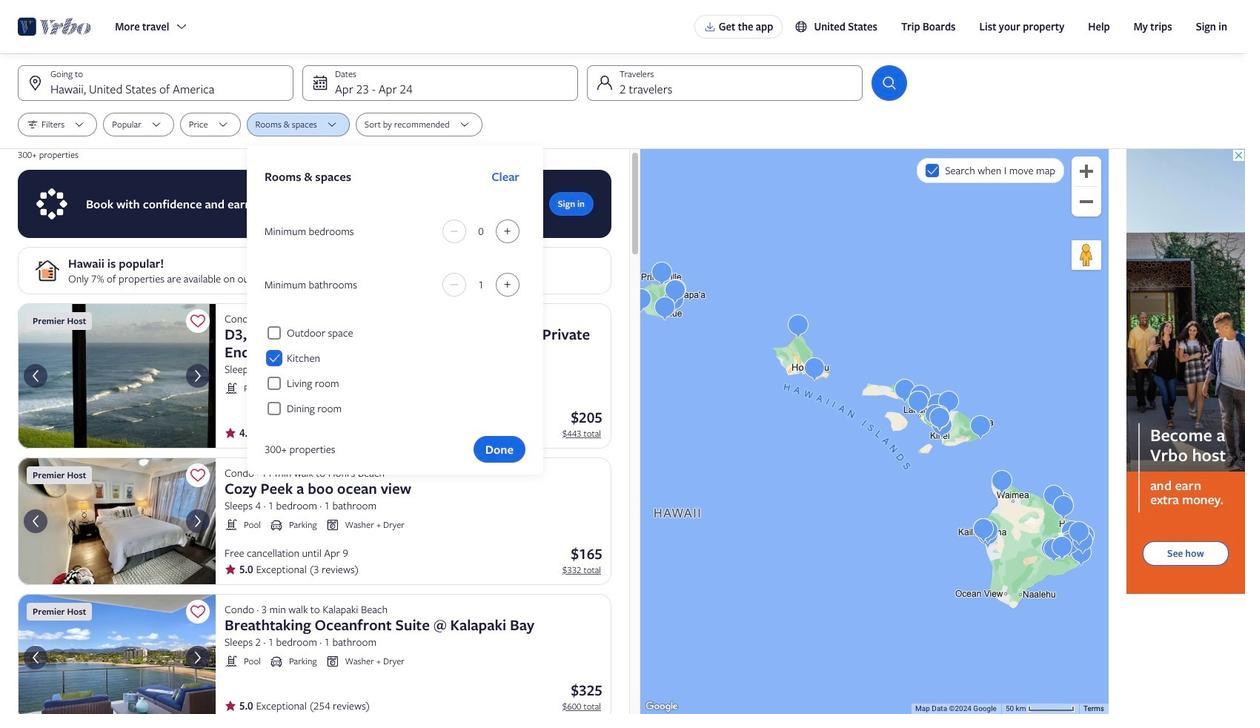 Task type: locate. For each thing, give the bounding box(es) containing it.
show previous image for breathtaking oceanfront suite @ kalapaki bay image
[[27, 649, 44, 667]]

small image for waves from the alcove window image
[[225, 382, 238, 395]]

increase bathrooms image
[[499, 279, 517, 291]]

property grounds image
[[18, 594, 216, 714]]

small image
[[795, 20, 815, 33], [270, 382, 283, 395], [326, 382, 339, 395], [326, 518, 339, 532], [270, 655, 283, 668], [326, 655, 339, 668]]

trailing image
[[175, 20, 189, 33]]

show previous image for cozy peek a boo ocean view image
[[27, 512, 44, 530]]

xsmall image
[[225, 564, 237, 576], [225, 700, 237, 712]]

show next image for breathtaking oceanfront suite @ kalapaki bay image
[[189, 649, 207, 667]]

1 vertical spatial xsmall image
[[225, 700, 237, 712]]

small image
[[225, 382, 238, 395], [225, 518, 238, 532], [270, 518, 283, 532], [225, 655, 238, 668]]

xsmall image
[[225, 427, 237, 439]]

download the app button image
[[704, 21, 716, 33]]

search image
[[881, 74, 899, 92]]

increase bedrooms image
[[499, 225, 517, 237]]

show previous image for d3, breathtaking views from all windows!! private end unit on corner of bluff! image
[[27, 367, 44, 385]]

0 vertical spatial xsmall image
[[225, 564, 237, 576]]

small image for property grounds image
[[225, 655, 238, 668]]



Task type: describe. For each thing, give the bounding box(es) containing it.
waves from the alcove window image
[[18, 303, 216, 449]]

1 xsmall image from the top
[[225, 564, 237, 576]]

cozy bedroom with plush pillows and medium firm mattress image
[[18, 458, 216, 585]]

vrbo logo image
[[18, 15, 91, 39]]

decrease bedrooms image
[[446, 225, 464, 237]]

small image for cozy bedroom with plush pillows and medium firm mattress image
[[225, 518, 238, 532]]

google image
[[645, 699, 680, 714]]

decrease bathrooms image
[[446, 279, 464, 291]]

map region
[[641, 149, 1110, 714]]

show next image for d3, breathtaking views from all windows!! private end unit on corner of bluff! image
[[189, 367, 207, 385]]

show next image for cozy peek a boo ocean view image
[[189, 512, 207, 530]]

2 xsmall image from the top
[[225, 700, 237, 712]]



